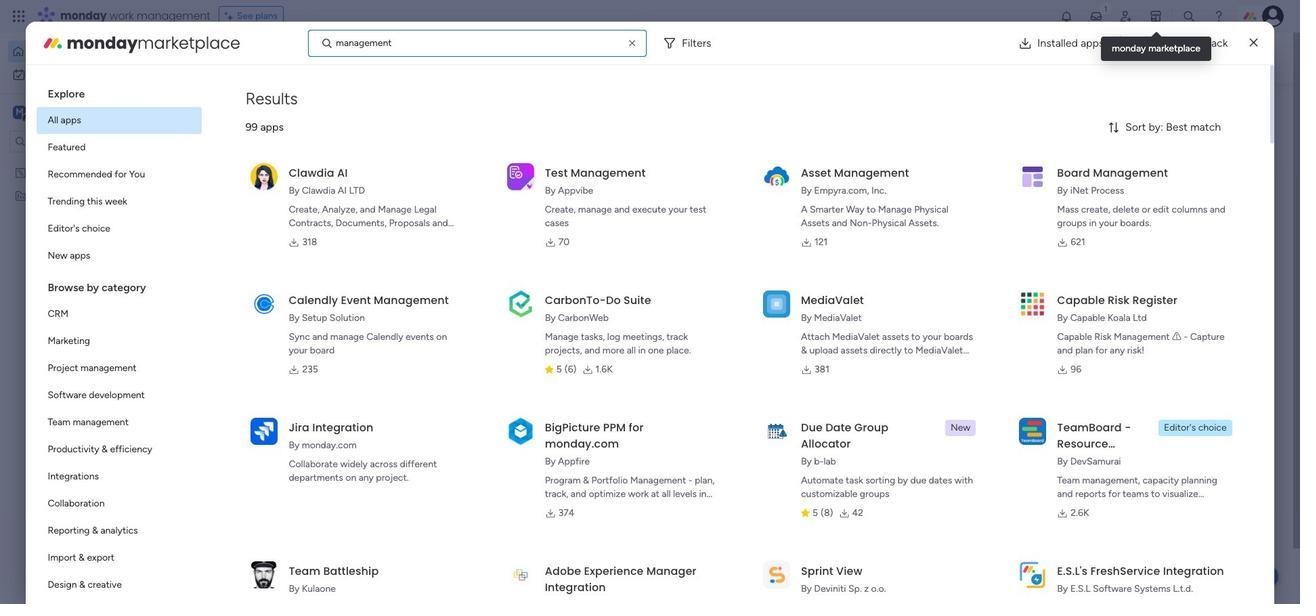 Task type: vqa. For each thing, say whether or not it's contained in the screenshot.
1 element
yes



Task type: describe. For each thing, give the bounding box(es) containing it.
workspace selection element
[[13, 104, 113, 122]]

1 vertical spatial monday marketplace image
[[42, 32, 64, 54]]

Search in workspace field
[[28, 134, 113, 149]]

1 element
[[387, 323, 403, 339]]

1 image
[[1100, 1, 1112, 16]]

component image
[[314, 569, 326, 581]]

v2 bolt switch image
[[1153, 50, 1161, 65]]

help image
[[1213, 9, 1226, 23]]

see plans image
[[225, 9, 237, 24]]

search everything image
[[1183, 9, 1197, 23]]

jacob simon image
[[1263, 5, 1285, 27]]

close recently visited image
[[250, 110, 266, 127]]

quick search results list box
[[250, 127, 1004, 306]]



Task type: locate. For each thing, give the bounding box(es) containing it.
list box
[[37, 76, 202, 604], [0, 158, 173, 390]]

1 vertical spatial workspace image
[[272, 549, 305, 582]]

templates image image
[[1049, 102, 1228, 196]]

notifications image
[[1060, 9, 1074, 23]]

1 vertical spatial heading
[[37, 270, 202, 301]]

getting started element
[[1037, 324, 1240, 378]]

2 heading from the top
[[37, 270, 202, 301]]

1 heading from the top
[[37, 76, 202, 107]]

dapulse x slim image
[[1250, 35, 1259, 51]]

workspace image
[[13, 105, 26, 120], [272, 549, 305, 582]]

0 vertical spatial heading
[[37, 76, 202, 107]]

roy mann image
[[282, 369, 309, 396]]

1 horizontal spatial monday marketplace image
[[1150, 9, 1163, 23]]

update feed image
[[1090, 9, 1104, 23]]

1 horizontal spatial workspace image
[[272, 549, 305, 582]]

heading
[[37, 76, 202, 107], [37, 270, 202, 301]]

monday marketplace image
[[1150, 9, 1163, 23], [42, 32, 64, 54]]

v2 user feedback image
[[1048, 50, 1058, 66]]

0 vertical spatial workspace image
[[13, 105, 26, 120]]

0 horizontal spatial monday marketplace image
[[42, 32, 64, 54]]

0 vertical spatial monday marketplace image
[[1150, 9, 1163, 23]]

select product image
[[12, 9, 26, 23]]

0 horizontal spatial workspace image
[[13, 105, 26, 120]]

invite members image
[[1120, 9, 1133, 23]]

app logo image
[[251, 163, 278, 190], [507, 163, 534, 190], [764, 163, 791, 190], [1020, 163, 1047, 190], [251, 290, 278, 318], [507, 290, 534, 318], [764, 290, 791, 318], [1020, 290, 1047, 318], [251, 418, 278, 445], [507, 418, 534, 445], [764, 418, 791, 445], [1020, 418, 1047, 445], [251, 562, 278, 589], [507, 562, 534, 589], [764, 562, 791, 589], [1020, 562, 1047, 589]]

option
[[8, 41, 165, 62], [8, 64, 165, 85], [37, 107, 202, 134], [37, 134, 202, 161], [0, 160, 173, 163], [37, 161, 202, 188], [37, 188, 202, 215], [37, 215, 202, 243], [37, 243, 202, 270], [37, 301, 202, 328], [37, 328, 202, 355], [37, 355, 202, 382], [37, 382, 202, 409], [37, 409, 202, 436], [37, 436, 202, 463], [37, 463, 202, 491], [37, 491, 202, 518], [37, 518, 202, 545], [37, 545, 202, 572], [37, 572, 202, 599]]

help center element
[[1037, 389, 1240, 443]]



